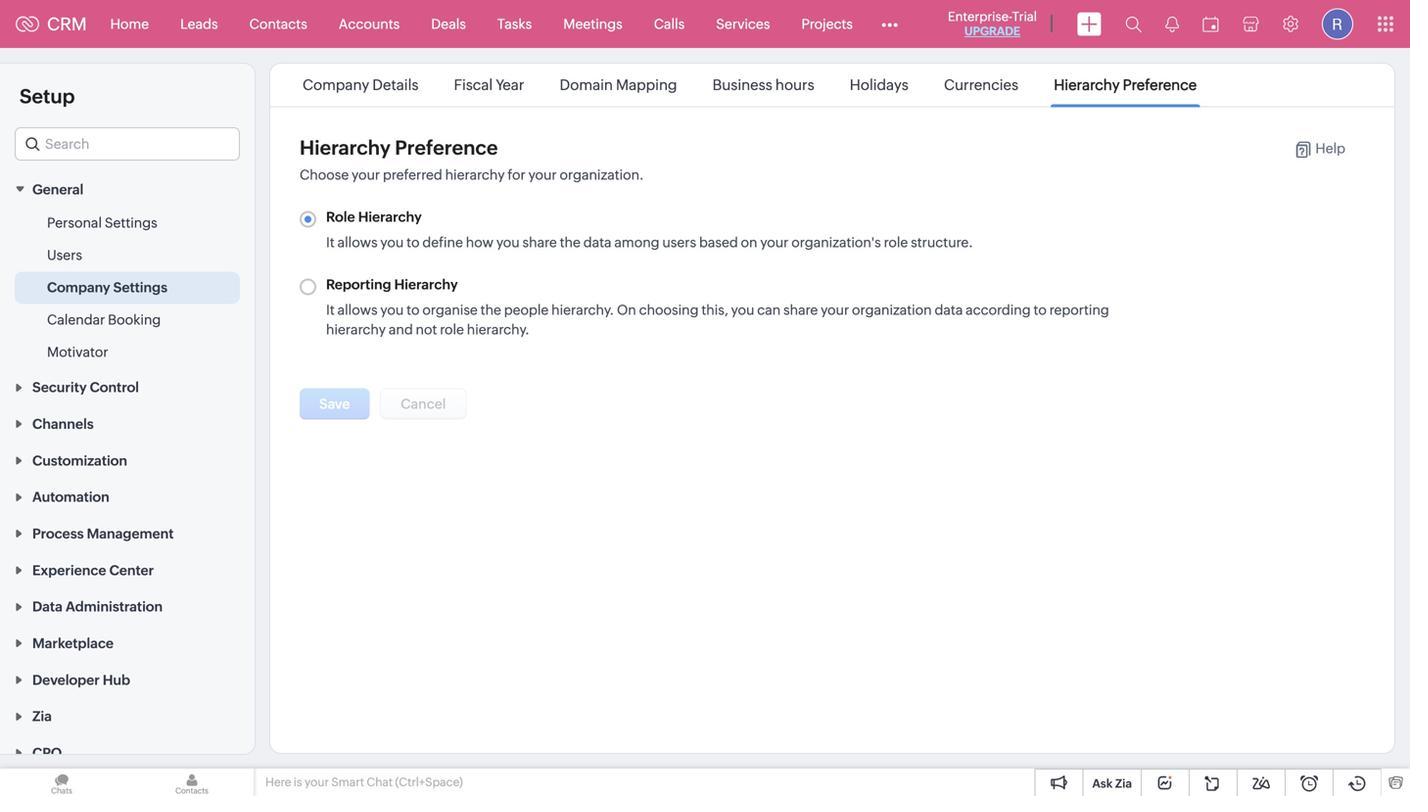 Task type: describe. For each thing, give the bounding box(es) containing it.
automation
[[32, 489, 109, 505]]

ask zia
[[1092, 777, 1132, 790]]

administration
[[66, 599, 163, 615]]

organization.
[[560, 167, 644, 183]]

calls link
[[638, 0, 700, 47]]

developer hub
[[32, 672, 130, 688]]

services link
[[700, 0, 786, 47]]

deals
[[431, 16, 466, 32]]

among
[[614, 235, 660, 250]]

choose your preferred hierarchy for your organization.
[[300, 167, 644, 183]]

can
[[757, 302, 781, 318]]

list containing company details
[[285, 64, 1215, 106]]

your inside reporting hierarchy it allows you to organise the people hierarchy. on choosing this, you can share your organization data according to reporting hierarchy and not role hierarchy.
[[821, 302, 849, 318]]

currencies
[[944, 76, 1019, 94]]

on
[[741, 235, 757, 250]]

cpq button
[[0, 734, 255, 771]]

here
[[265, 776, 291, 789]]

reporting
[[326, 277, 391, 292]]

deals link
[[416, 0, 482, 47]]

allows for role
[[337, 235, 378, 250]]

accounts
[[339, 16, 400, 32]]

hierarchy down create menu image
[[1054, 76, 1120, 94]]

create menu element
[[1065, 0, 1113, 47]]

business
[[713, 76, 772, 94]]

fiscal year link
[[451, 76, 527, 94]]

developer hub button
[[0, 661, 255, 698]]

according
[[966, 302, 1031, 318]]

fiscal
[[454, 76, 493, 94]]

company for company details
[[303, 76, 369, 94]]

tasks
[[497, 16, 532, 32]]

(ctrl+space)
[[395, 776, 463, 789]]

based
[[699, 235, 738, 250]]

channels button
[[0, 405, 255, 442]]

data
[[32, 599, 63, 615]]

security control
[[32, 380, 139, 395]]

domain
[[560, 76, 613, 94]]

1 vertical spatial zia
[[1115, 777, 1132, 790]]

hierarchy inside reporting hierarchy it allows you to organise the people hierarchy. on choosing this, you can share your organization data according to reporting hierarchy and not role hierarchy.
[[326, 322, 386, 337]]

upgrade
[[964, 24, 1020, 38]]

organization's
[[791, 235, 881, 250]]

personal settings
[[47, 215, 157, 230]]

data inside reporting hierarchy it allows you to organise the people hierarchy. on choosing this, you can share your organization data according to reporting hierarchy and not role hierarchy.
[[935, 302, 963, 318]]

this,
[[701, 302, 728, 318]]

profile image
[[1322, 8, 1353, 40]]

people
[[504, 302, 549, 318]]

crm link
[[16, 14, 87, 34]]

you left can
[[731, 302, 754, 318]]

setup
[[20, 85, 75, 108]]

booking
[[108, 312, 161, 327]]

calendar
[[47, 312, 105, 327]]

motivator
[[47, 344, 108, 360]]

hierarchy up choose
[[300, 137, 391, 159]]

security
[[32, 380, 87, 395]]

choose
[[300, 167, 349, 183]]

customization
[[32, 453, 127, 468]]

0 horizontal spatial hierarchy preference
[[300, 137, 498, 159]]

company details link
[[300, 76, 422, 94]]

company settings link
[[47, 277, 167, 297]]

trial
[[1012, 9, 1037, 24]]

smart
[[331, 776, 364, 789]]

logo image
[[16, 16, 39, 32]]

projects link
[[786, 0, 869, 47]]

role inside role hierarchy it allows you to define how you share the data among users based on your organization's role structure.
[[884, 235, 908, 250]]

role
[[326, 209, 355, 225]]

chats image
[[0, 769, 123, 796]]

Search text field
[[16, 128, 239, 160]]

leads link
[[165, 0, 234, 47]]

home link
[[95, 0, 165, 47]]

process management button
[[0, 515, 255, 551]]

users link
[[47, 245, 82, 265]]

share inside role hierarchy it allows you to define how you share the data among users based on your organization's role structure.
[[522, 235, 557, 250]]

hierarchy preference link
[[1051, 76, 1200, 94]]

1 horizontal spatial hierarchy.
[[551, 302, 614, 318]]

your inside role hierarchy it allows you to define how you share the data among users based on your organization's role structure.
[[760, 235, 789, 250]]

business hours
[[713, 76, 814, 94]]

Other Modules field
[[869, 8, 911, 40]]

general button
[[0, 170, 255, 207]]

to left the reporting
[[1034, 302, 1047, 318]]

search element
[[1113, 0, 1154, 48]]

meetings link
[[548, 0, 638, 47]]

business hours link
[[710, 76, 817, 94]]

crm
[[47, 14, 87, 34]]

projects
[[801, 16, 853, 32]]

meetings
[[563, 16, 623, 32]]

the inside role hierarchy it allows you to define how you share the data among users based on your organization's role structure.
[[560, 235, 581, 250]]

for
[[508, 167, 526, 183]]

customization button
[[0, 442, 255, 478]]

calendar booking link
[[47, 310, 161, 329]]

your right is
[[305, 776, 329, 789]]

company for company settings
[[47, 279, 110, 295]]

experience
[[32, 562, 106, 578]]

to for organise
[[406, 302, 420, 318]]

share inside reporting hierarchy it allows you to organise the people hierarchy. on choosing this, you can share your organization data according to reporting hierarchy and not role hierarchy.
[[783, 302, 818, 318]]



Task type: vqa. For each thing, say whether or not it's contained in the screenshot.
It for It allows you to define how you share the data among users based on your organization's role structure.
yes



Task type: locate. For each thing, give the bounding box(es) containing it.
fiscal year
[[454, 76, 524, 94]]

year
[[496, 76, 524, 94]]

1 horizontal spatial data
[[935, 302, 963, 318]]

calendar image
[[1203, 16, 1219, 32]]

to for define
[[406, 235, 420, 250]]

it down reporting
[[326, 302, 335, 318]]

the inside reporting hierarchy it allows you to organise the people hierarchy. on choosing this, you can share your organization data according to reporting hierarchy and not role hierarchy.
[[480, 302, 501, 318]]

search image
[[1125, 16, 1142, 32]]

channels
[[32, 416, 94, 432]]

role hierarchy it allows you to define how you share the data among users based on your organization's role structure.
[[326, 209, 973, 250]]

home
[[110, 16, 149, 32]]

you right "how"
[[496, 235, 520, 250]]

1 horizontal spatial role
[[884, 235, 908, 250]]

1 vertical spatial allows
[[337, 302, 378, 318]]

you up and
[[380, 302, 404, 318]]

mapping
[[616, 76, 677, 94]]

you
[[380, 235, 404, 250], [496, 235, 520, 250], [380, 302, 404, 318], [731, 302, 754, 318]]

1 vertical spatial preference
[[395, 137, 498, 159]]

leads
[[180, 16, 218, 32]]

enterprise-trial upgrade
[[948, 9, 1037, 38]]

general
[[32, 181, 84, 197]]

share right "how"
[[522, 235, 557, 250]]

organise
[[422, 302, 478, 318]]

1 horizontal spatial company
[[303, 76, 369, 94]]

on
[[617, 302, 636, 318]]

0 vertical spatial settings
[[105, 215, 157, 230]]

1 vertical spatial it
[[326, 302, 335, 318]]

hierarchy preference down search icon
[[1054, 76, 1197, 94]]

structure.
[[911, 235, 973, 250]]

allows down role
[[337, 235, 378, 250]]

ask
[[1092, 777, 1113, 790]]

0 horizontal spatial hierarchy.
[[467, 322, 530, 337]]

1 vertical spatial share
[[783, 302, 818, 318]]

1 vertical spatial the
[[480, 302, 501, 318]]

allows inside reporting hierarchy it allows you to organise the people hierarchy. on choosing this, you can share your organization data according to reporting hierarchy and not role hierarchy.
[[337, 302, 378, 318]]

the
[[560, 235, 581, 250], [480, 302, 501, 318]]

to
[[406, 235, 420, 250], [406, 302, 420, 318], [1034, 302, 1047, 318]]

0 vertical spatial hierarchy preference
[[1054, 76, 1197, 94]]

personal settings link
[[47, 213, 157, 232]]

marketplace
[[32, 636, 114, 651]]

help link
[[1274, 141, 1345, 158]]

reporting
[[1049, 302, 1109, 318]]

hierarchy left for
[[445, 167, 505, 183]]

list
[[285, 64, 1215, 106]]

your left organization at right top
[[821, 302, 849, 318]]

chat
[[367, 776, 393, 789]]

role down organise
[[440, 322, 464, 337]]

0 horizontal spatial role
[[440, 322, 464, 337]]

allows down reporting
[[337, 302, 378, 318]]

allows
[[337, 235, 378, 250], [337, 302, 378, 318]]

calendar booking
[[47, 312, 161, 327]]

you left define
[[380, 235, 404, 250]]

to inside role hierarchy it allows you to define how you share the data among users based on your organization's role structure.
[[406, 235, 420, 250]]

preference up choose your preferred hierarchy for your organization.
[[395, 137, 498, 159]]

motivator link
[[47, 342, 108, 362]]

settings down general dropdown button
[[105, 215, 157, 230]]

choosing
[[639, 302, 699, 318]]

calls
[[654, 16, 685, 32]]

role left structure.
[[884, 235, 908, 250]]

0 horizontal spatial hierarchy
[[326, 322, 386, 337]]

accounts link
[[323, 0, 416, 47]]

settings inside "link"
[[105, 215, 157, 230]]

users
[[662, 235, 696, 250]]

define
[[422, 235, 463, 250]]

currencies link
[[941, 76, 1022, 94]]

0 horizontal spatial share
[[522, 235, 557, 250]]

0 horizontal spatial the
[[480, 302, 501, 318]]

profile element
[[1310, 0, 1365, 47]]

hierarchy inside role hierarchy it allows you to define how you share the data among users based on your organization's role structure.
[[358, 209, 422, 225]]

contacts
[[249, 16, 307, 32]]

organization
[[852, 302, 932, 318]]

it for it allows you to organise the people hierarchy. on choosing this, you can share your organization data according to reporting hierarchy and not role hierarchy.
[[326, 302, 335, 318]]

company inside list
[[303, 76, 369, 94]]

role inside reporting hierarchy it allows you to organise the people hierarchy. on choosing this, you can share your organization data according to reporting hierarchy and not role hierarchy.
[[440, 322, 464, 337]]

None field
[[15, 127, 240, 161]]

process management
[[32, 526, 174, 542]]

hierarchy up organise
[[394, 277, 458, 292]]

role
[[884, 235, 908, 250], [440, 322, 464, 337]]

hierarchy down 'preferred'
[[358, 209, 422, 225]]

2 it from the top
[[326, 302, 335, 318]]

hierarchy. down people
[[467, 322, 530, 337]]

enterprise-
[[948, 9, 1012, 24]]

your right for
[[528, 167, 557, 183]]

zia inside dropdown button
[[32, 709, 52, 724]]

how
[[466, 235, 494, 250]]

personal
[[47, 215, 102, 230]]

settings for personal settings
[[105, 215, 157, 230]]

your
[[352, 167, 380, 183], [528, 167, 557, 183], [760, 235, 789, 250], [821, 302, 849, 318], [305, 776, 329, 789]]

your right choose
[[352, 167, 380, 183]]

1 vertical spatial hierarchy.
[[467, 322, 530, 337]]

company left details
[[303, 76, 369, 94]]

data inside role hierarchy it allows you to define how you share the data among users based on your organization's role structure.
[[583, 235, 612, 250]]

1 vertical spatial company
[[47, 279, 110, 295]]

company up calendar
[[47, 279, 110, 295]]

preference down signals image
[[1123, 76, 1197, 94]]

preference
[[1123, 76, 1197, 94], [395, 137, 498, 159]]

to left define
[[406, 235, 420, 250]]

1 horizontal spatial hierarchy preference
[[1054, 76, 1197, 94]]

it inside role hierarchy it allows you to define how you share the data among users based on your organization's role structure.
[[326, 235, 335, 250]]

1 horizontal spatial preference
[[1123, 76, 1197, 94]]

1 horizontal spatial zia
[[1115, 777, 1132, 790]]

the left among
[[560, 235, 581, 250]]

1 horizontal spatial share
[[783, 302, 818, 318]]

1 vertical spatial role
[[440, 322, 464, 337]]

1 vertical spatial hierarchy
[[326, 322, 386, 337]]

settings for company settings
[[113, 279, 167, 295]]

company inside general region
[[47, 279, 110, 295]]

company
[[303, 76, 369, 94], [47, 279, 110, 295]]

0 vertical spatial company
[[303, 76, 369, 94]]

zia up cpq
[[32, 709, 52, 724]]

hub
[[103, 672, 130, 688]]

contacts link
[[234, 0, 323, 47]]

company details
[[303, 76, 419, 94]]

services
[[716, 16, 770, 32]]

hierarchy preference up 'preferred'
[[300, 137, 498, 159]]

holidays link
[[847, 76, 912, 94]]

automation button
[[0, 478, 255, 515]]

zia right ask
[[1115, 777, 1132, 790]]

it down role
[[326, 235, 335, 250]]

0 vertical spatial hierarchy.
[[551, 302, 614, 318]]

0 vertical spatial allows
[[337, 235, 378, 250]]

0 vertical spatial the
[[560, 235, 581, 250]]

the left people
[[480, 302, 501, 318]]

settings up booking
[[113, 279, 167, 295]]

1 horizontal spatial the
[[560, 235, 581, 250]]

signals element
[[1154, 0, 1191, 48]]

center
[[109, 562, 154, 578]]

0 horizontal spatial preference
[[395, 137, 498, 159]]

experience center
[[32, 562, 154, 578]]

hierarchy. left on
[[551, 302, 614, 318]]

0 vertical spatial it
[[326, 235, 335, 250]]

hierarchy
[[1054, 76, 1120, 94], [300, 137, 391, 159], [358, 209, 422, 225], [394, 277, 458, 292]]

0 vertical spatial data
[[583, 235, 612, 250]]

0 vertical spatial zia
[[32, 709, 52, 724]]

data left among
[[583, 235, 612, 250]]

allows inside role hierarchy it allows you to define how you share the data among users based on your organization's role structure.
[[337, 235, 378, 250]]

1 vertical spatial settings
[[113, 279, 167, 295]]

hierarchy
[[445, 167, 505, 183], [326, 322, 386, 337]]

here is your smart chat (ctrl+space)
[[265, 776, 463, 789]]

0 horizontal spatial data
[[583, 235, 612, 250]]

cpq
[[32, 745, 62, 761]]

company settings
[[47, 279, 167, 295]]

0 horizontal spatial zia
[[32, 709, 52, 724]]

0 vertical spatial role
[[884, 235, 908, 250]]

experience center button
[[0, 551, 255, 588]]

settings
[[105, 215, 157, 230], [113, 279, 167, 295]]

2 allows from the top
[[337, 302, 378, 318]]

0 horizontal spatial company
[[47, 279, 110, 295]]

1 allows from the top
[[337, 235, 378, 250]]

contacts image
[[130, 769, 254, 796]]

tasks link
[[482, 0, 548, 47]]

data
[[583, 235, 612, 250], [935, 302, 963, 318]]

and
[[389, 322, 413, 337]]

preferred
[[383, 167, 442, 183]]

1 vertical spatial hierarchy preference
[[300, 137, 498, 159]]

your right on in the right top of the page
[[760, 235, 789, 250]]

data left according
[[935, 302, 963, 318]]

share right can
[[783, 302, 818, 318]]

0 vertical spatial share
[[522, 235, 557, 250]]

signals image
[[1165, 16, 1179, 32]]

1 it from the top
[[326, 235, 335, 250]]

allows for reporting
[[337, 302, 378, 318]]

domain mapping link
[[557, 76, 680, 94]]

to up and
[[406, 302, 420, 318]]

zia button
[[0, 698, 255, 734]]

hierarchy left and
[[326, 322, 386, 337]]

hierarchy.
[[551, 302, 614, 318], [467, 322, 530, 337]]

hours
[[775, 76, 814, 94]]

1 vertical spatial data
[[935, 302, 963, 318]]

general region
[[0, 207, 255, 369]]

management
[[87, 526, 174, 542]]

0 vertical spatial preference
[[1123, 76, 1197, 94]]

reporting hierarchy it allows you to organise the people hierarchy. on choosing this, you can share your organization data according to reporting hierarchy and not role hierarchy.
[[326, 277, 1109, 337]]

it for it allows you to define how you share the data among users based on your organization's role structure.
[[326, 235, 335, 250]]

0 vertical spatial hierarchy
[[445, 167, 505, 183]]

create menu image
[[1077, 12, 1102, 36]]

1 horizontal spatial hierarchy
[[445, 167, 505, 183]]

is
[[294, 776, 302, 789]]

marketplace button
[[0, 624, 255, 661]]

it inside reporting hierarchy it allows you to organise the people hierarchy. on choosing this, you can share your organization data according to reporting hierarchy and not role hierarchy.
[[326, 302, 335, 318]]

holidays
[[850, 76, 909, 94]]

hierarchy inside reporting hierarchy it allows you to organise the people hierarchy. on choosing this, you can share your organization data according to reporting hierarchy and not role hierarchy.
[[394, 277, 458, 292]]



